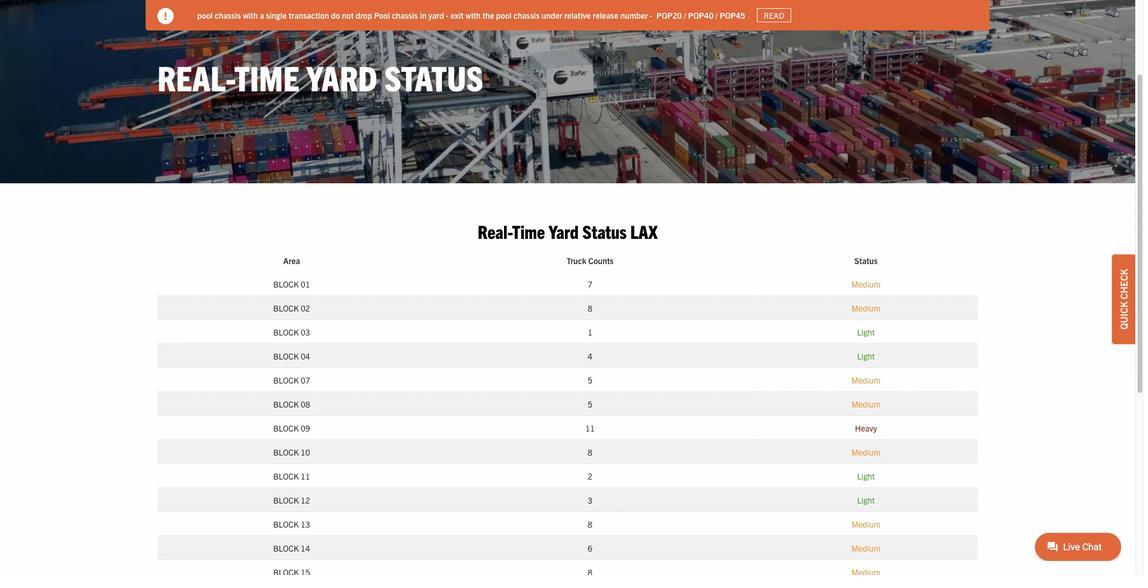 Task type: locate. For each thing, give the bounding box(es) containing it.
4 block from the top
[[273, 351, 299, 361]]

block 02
[[273, 303, 310, 313]]

-
[[446, 10, 449, 20], [650, 10, 653, 20]]

with
[[243, 10, 258, 20], [465, 10, 481, 20]]

pool right the in the top left of the page
[[496, 10, 512, 20]]

real-time yard status lax
[[478, 220, 658, 243]]

2 pool from the left
[[496, 10, 512, 20]]

8
[[588, 303, 592, 313], [588, 447, 592, 457], [588, 519, 592, 530]]

chassis left in
[[392, 10, 418, 20]]

pop20
[[656, 10, 682, 20]]

pool chassis with a single transaction  do not drop pool chassis in yard -  exit with the pool chassis under relative release number -  pop20 / pop40 / pop45
[[197, 10, 745, 20]]

pool
[[197, 10, 213, 20], [496, 10, 512, 20]]

1 vertical spatial status
[[582, 220, 627, 243]]

07
[[301, 375, 310, 385]]

block 08
[[273, 399, 310, 409]]

0 vertical spatial time
[[234, 55, 300, 98]]

block for block 11
[[273, 471, 299, 482]]

9 block from the top
[[273, 471, 299, 482]]

chassis left a on the top of the page
[[215, 10, 241, 20]]

medium for block 07
[[851, 375, 881, 385]]

2 - from the left
[[650, 10, 653, 20]]

1 horizontal spatial chassis
[[392, 10, 418, 20]]

6 block from the top
[[273, 399, 299, 409]]

block left 08
[[273, 399, 299, 409]]

block left 12
[[273, 495, 299, 506]]

heavy
[[855, 423, 877, 433]]

block left 04
[[273, 351, 299, 361]]

4 light from the top
[[857, 495, 875, 506]]

0 vertical spatial 8
[[588, 303, 592, 313]]

0 horizontal spatial time
[[234, 55, 300, 98]]

2 light from the top
[[857, 351, 875, 361]]

1 5 from the top
[[588, 375, 592, 385]]

1 vertical spatial 8
[[588, 447, 592, 457]]

3 8 from the top
[[588, 519, 592, 530]]

1 vertical spatial yard
[[549, 220, 579, 243]]

8 for block 10
[[588, 447, 592, 457]]

3 medium from the top
[[851, 375, 881, 385]]

5 for block 07
[[588, 375, 592, 385]]

8 up the '1'
[[588, 303, 592, 313]]

pop45
[[720, 10, 745, 20]]

14
[[301, 543, 310, 554]]

1 vertical spatial real-
[[478, 220, 512, 243]]

0 vertical spatial 5
[[588, 375, 592, 385]]

1 medium from the top
[[851, 279, 881, 289]]

1 pool from the left
[[197, 10, 213, 20]]

yard
[[428, 10, 444, 20]]

2 vertical spatial status
[[854, 255, 878, 266]]

11
[[585, 423, 595, 433], [301, 471, 310, 482]]

2 medium from the top
[[851, 303, 881, 313]]

block for block 08
[[273, 399, 299, 409]]

drop
[[356, 10, 372, 20]]

0 horizontal spatial chassis
[[215, 10, 241, 20]]

block 13
[[273, 519, 310, 530]]

11 up 12
[[301, 471, 310, 482]]

11 block from the top
[[273, 519, 299, 530]]

3 block from the top
[[273, 327, 299, 337]]

yard
[[306, 55, 377, 98], [549, 220, 579, 243]]

status for real-time yard status lax
[[582, 220, 627, 243]]

medium
[[851, 279, 881, 289], [851, 303, 881, 313], [851, 375, 881, 385], [851, 399, 881, 409], [851, 447, 881, 457], [851, 519, 881, 530], [851, 543, 881, 554]]

1 horizontal spatial with
[[465, 10, 481, 20]]

relative
[[564, 10, 591, 20]]

medium for block 13
[[851, 519, 881, 530]]

1 horizontal spatial pool
[[496, 10, 512, 20]]

block left 07
[[273, 375, 299, 385]]

real- for real-time yard status
[[157, 55, 234, 98]]

0 horizontal spatial yard
[[306, 55, 377, 98]]

pool right the solid image
[[197, 10, 213, 20]]

lax
[[630, 220, 658, 243]]

block left 14
[[273, 543, 299, 554]]

1 horizontal spatial 11
[[585, 423, 595, 433]]

1 with from the left
[[243, 10, 258, 20]]

block left 02
[[273, 303, 299, 313]]

12 block from the top
[[273, 543, 299, 554]]

block left 10
[[273, 447, 299, 457]]

1 vertical spatial 11
[[301, 471, 310, 482]]

/
[[684, 10, 686, 20], [715, 10, 718, 20]]

4
[[588, 351, 592, 361]]

0 horizontal spatial status
[[384, 55, 483, 98]]

8 down 3
[[588, 519, 592, 530]]

3 light from the top
[[857, 471, 875, 482]]

5 for block 08
[[588, 399, 592, 409]]

8 for block 02
[[588, 303, 592, 313]]

0 horizontal spatial pool
[[197, 10, 213, 20]]

light for 3
[[857, 495, 875, 506]]

light for 1
[[857, 327, 875, 337]]

1 vertical spatial time
[[512, 220, 545, 243]]

0 horizontal spatial -
[[446, 10, 449, 20]]

block for block 02
[[273, 303, 299, 313]]

/ right the pop20
[[684, 10, 686, 20]]

block
[[273, 279, 299, 289], [273, 303, 299, 313], [273, 327, 299, 337], [273, 351, 299, 361], [273, 375, 299, 385], [273, 399, 299, 409], [273, 423, 299, 433], [273, 447, 299, 457], [273, 471, 299, 482], [273, 495, 299, 506], [273, 519, 299, 530], [273, 543, 299, 554]]

not
[[342, 10, 354, 20]]

- left exit
[[446, 10, 449, 20]]

block up "block 12"
[[273, 471, 299, 482]]

11 up 2
[[585, 423, 595, 433]]

2 horizontal spatial chassis
[[513, 10, 540, 20]]

/ left pop45
[[715, 10, 718, 20]]

the
[[483, 10, 494, 20]]

5 medium from the top
[[851, 447, 881, 457]]

medium for block 08
[[851, 399, 881, 409]]

block for block 04
[[273, 351, 299, 361]]

0 horizontal spatial real-
[[157, 55, 234, 98]]

yard for real-time yard status
[[306, 55, 377, 98]]

chassis left under
[[513, 10, 540, 20]]

3 chassis from the left
[[513, 10, 540, 20]]

8 block from the top
[[273, 447, 299, 457]]

light for 4
[[857, 351, 875, 361]]

0 horizontal spatial with
[[243, 10, 258, 20]]

with left the in the top left of the page
[[465, 10, 481, 20]]

block left 13 at the left bottom of the page
[[273, 519, 299, 530]]

1 horizontal spatial time
[[512, 220, 545, 243]]

chassis
[[215, 10, 241, 20], [392, 10, 418, 20], [513, 10, 540, 20]]

6 medium from the top
[[851, 519, 881, 530]]

real- for real-time yard status lax
[[478, 220, 512, 243]]

block for block 09
[[273, 423, 299, 433]]

1 light from the top
[[857, 327, 875, 337]]

yard for real-time yard status lax
[[549, 220, 579, 243]]

1 8 from the top
[[588, 303, 592, 313]]

1 horizontal spatial yard
[[549, 220, 579, 243]]

block left the 01
[[273, 279, 299, 289]]

quick
[[1118, 302, 1129, 330]]

7 medium from the top
[[851, 543, 881, 554]]

read link
[[757, 8, 791, 22]]

block 09
[[273, 423, 310, 433]]

1 horizontal spatial real-
[[478, 220, 512, 243]]

10 block from the top
[[273, 495, 299, 506]]

8 for block 13
[[588, 519, 592, 530]]

do
[[331, 10, 340, 20]]

1 block from the top
[[273, 279, 299, 289]]

01
[[301, 279, 310, 289]]

2 5 from the top
[[588, 399, 592, 409]]

block for block 03
[[273, 327, 299, 337]]

exit
[[451, 10, 464, 20]]

block 03
[[273, 327, 310, 337]]

single
[[266, 10, 287, 20]]

real-
[[157, 55, 234, 98], [478, 220, 512, 243]]

1 horizontal spatial /
[[715, 10, 718, 20]]

7 block from the top
[[273, 423, 299, 433]]

under
[[542, 10, 562, 20]]

2 horizontal spatial status
[[854, 255, 878, 266]]

8 up 2
[[588, 447, 592, 457]]

5 block from the top
[[273, 375, 299, 385]]

2 8 from the top
[[588, 447, 592, 457]]

0 vertical spatial 11
[[585, 423, 595, 433]]

1 horizontal spatial status
[[582, 220, 627, 243]]

1 vertical spatial 5
[[588, 399, 592, 409]]

area
[[283, 255, 300, 266]]

light for 2
[[857, 471, 875, 482]]

0 vertical spatial real-
[[157, 55, 234, 98]]

check
[[1118, 269, 1129, 300]]

0 horizontal spatial 11
[[301, 471, 310, 482]]

light
[[857, 327, 875, 337], [857, 351, 875, 361], [857, 471, 875, 482], [857, 495, 875, 506]]

0 vertical spatial yard
[[306, 55, 377, 98]]

block left '09'
[[273, 423, 299, 433]]

medium for block 01
[[851, 279, 881, 289]]

0 vertical spatial status
[[384, 55, 483, 98]]

5
[[588, 375, 592, 385], [588, 399, 592, 409]]

status for real-time yard status
[[384, 55, 483, 98]]

4 medium from the top
[[851, 399, 881, 409]]

2 chassis from the left
[[392, 10, 418, 20]]

0 horizontal spatial /
[[684, 10, 686, 20]]

3
[[588, 495, 592, 506]]

time
[[234, 55, 300, 98], [512, 220, 545, 243]]

with left a on the top of the page
[[243, 10, 258, 20]]

block left 03
[[273, 327, 299, 337]]

status
[[384, 55, 483, 98], [582, 220, 627, 243], [854, 255, 878, 266]]

1 horizontal spatial -
[[650, 10, 653, 20]]

- right number
[[650, 10, 653, 20]]

2 vertical spatial 8
[[588, 519, 592, 530]]

block for block 14
[[273, 543, 299, 554]]

2 block from the top
[[273, 303, 299, 313]]



Task type: describe. For each thing, give the bounding box(es) containing it.
10
[[301, 447, 310, 457]]

block 11
[[273, 471, 310, 482]]

block for block 12
[[273, 495, 299, 506]]

2 with from the left
[[465, 10, 481, 20]]

truck counts
[[567, 255, 614, 266]]

in
[[420, 10, 426, 20]]

solid image
[[157, 8, 174, 24]]

block 01
[[273, 279, 310, 289]]

block for block 10
[[273, 447, 299, 457]]

block for block 13
[[273, 519, 299, 530]]

release
[[593, 10, 618, 20]]

13
[[301, 519, 310, 530]]

1 / from the left
[[684, 10, 686, 20]]

08
[[301, 399, 310, 409]]

medium for block 10
[[851, 447, 881, 457]]

read
[[764, 10, 784, 21]]

time for real-time yard status
[[234, 55, 300, 98]]

block 07
[[273, 375, 310, 385]]

pool
[[374, 10, 390, 20]]

block 12
[[273, 495, 310, 506]]

quick check link
[[1112, 254, 1135, 345]]

block 14
[[273, 543, 310, 554]]

truck
[[567, 255, 586, 266]]

medium for block 14
[[851, 543, 881, 554]]

pop40
[[688, 10, 714, 20]]

block for block 01
[[273, 279, 299, 289]]

counts
[[588, 255, 614, 266]]

12
[[301, 495, 310, 506]]

7
[[588, 279, 592, 289]]

6
[[588, 543, 592, 554]]

real-time yard status
[[157, 55, 483, 98]]

03
[[301, 327, 310, 337]]

block for block 07
[[273, 375, 299, 385]]

2 / from the left
[[715, 10, 718, 20]]

2
[[588, 471, 592, 482]]

09
[[301, 423, 310, 433]]

number
[[620, 10, 648, 20]]

block 04
[[273, 351, 310, 361]]

block 10
[[273, 447, 310, 457]]

1 - from the left
[[446, 10, 449, 20]]

1
[[588, 327, 592, 337]]

transaction
[[289, 10, 329, 20]]

04
[[301, 351, 310, 361]]

medium for block 02
[[851, 303, 881, 313]]

02
[[301, 303, 310, 313]]

1 chassis from the left
[[215, 10, 241, 20]]

quick check
[[1118, 269, 1129, 330]]

a
[[260, 10, 264, 20]]

time for real-time yard status lax
[[512, 220, 545, 243]]



Task type: vqa. For each thing, say whether or not it's contained in the screenshot.
LFD inside the DRAYAGE COMMUNITY, IN RESPONSE TO THE OCEAN SHIPPING REFORM ACT, HAPAG LLOYD, HYUNDAI MERCHANT MARINE (HMM),  AND YANG MING REQUESTED THAT TRAPAC STOP COLLECTING THEIR OCEAN CARRIER DEMURRAGE EFFECTIVE FRIDAY, 06/24/2022. AS A RESULT OF THIS, TWO IMPORTANT CHANGES OCCURRED TO TRAPAC.COM. LAST FREE DAY FOR LAX, THE LFD FOR HAPAG, HMM,  AND YANG MING…
no



